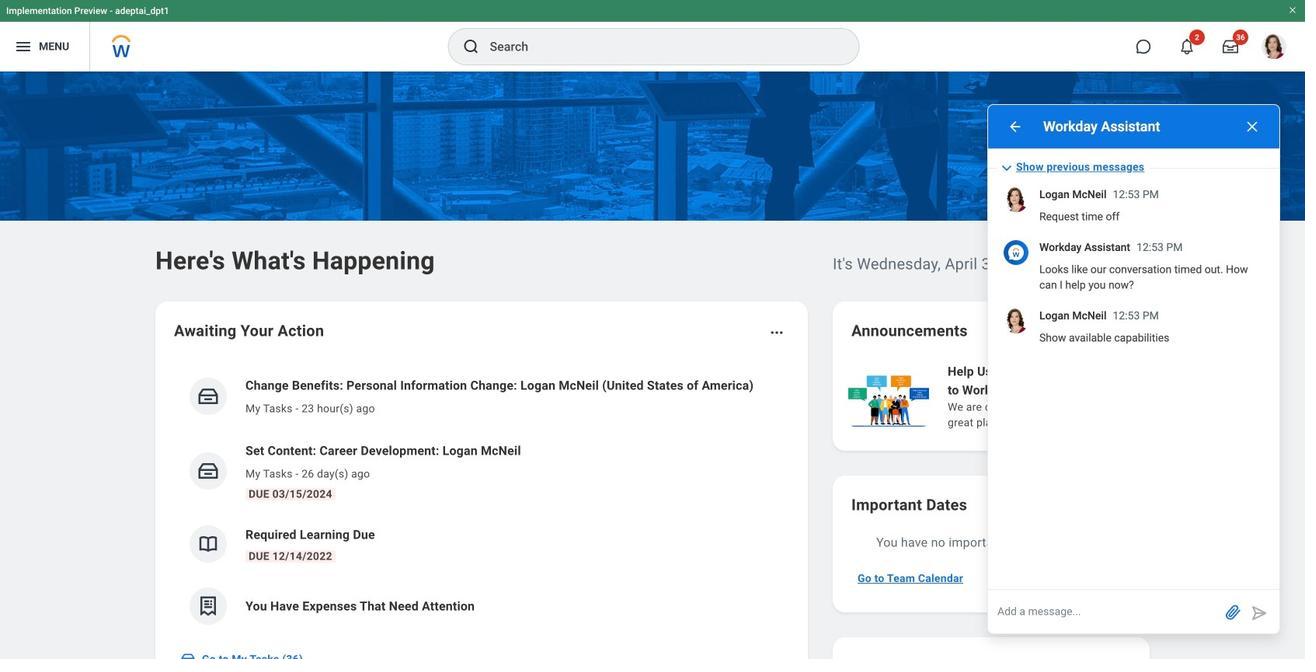 Task type: describe. For each thing, give the bounding box(es) containing it.
Search Workday  search field
[[490, 30, 827, 64]]

1 horizontal spatial list
[[846, 361, 1306, 432]]

Add a message... text field
[[989, 590, 1221, 634]]

upload clip image
[[1224, 603, 1243, 621]]

2 logan mcneil image from the top
[[1004, 273, 1029, 298]]

0 horizontal spatial list
[[174, 364, 790, 637]]

1 logan mcneil image from the top
[[1004, 152, 1029, 176]]

chevron right small image
[[1112, 323, 1127, 339]]

send image
[[1251, 604, 1269, 623]]

close environment banner image
[[1289, 5, 1298, 15]]

notifications large image
[[1180, 39, 1196, 54]]

0 horizontal spatial inbox image
[[180, 651, 196, 659]]

inbox image
[[197, 459, 220, 483]]

search image
[[462, 37, 481, 56]]

book open image
[[197, 532, 220, 556]]



Task type: locate. For each thing, give the bounding box(es) containing it.
main content
[[0, 72, 1306, 659]]

dashboard expenses image
[[197, 595, 220, 618]]

list
[[846, 361, 1306, 432], [174, 364, 790, 637]]

banner
[[0, 0, 1306, 72]]

region
[[989, 105, 1280, 659]]

1 horizontal spatial inbox image
[[197, 385, 220, 408]]

status
[[1048, 325, 1073, 337]]

justify image
[[14, 37, 33, 56]]

1 vertical spatial logan mcneil image
[[1004, 273, 1029, 298]]

arrow left image
[[1008, 119, 1024, 134]]

application
[[989, 590, 1280, 634]]

inbox large image
[[1224, 39, 1239, 54]]

inbox image
[[197, 385, 220, 408], [180, 651, 196, 659]]

0 vertical spatial logan mcneil image
[[1004, 152, 1029, 176]]

logan mcneil image
[[1004, 152, 1029, 176], [1004, 273, 1029, 298]]

0 vertical spatial inbox image
[[197, 385, 220, 408]]

profile logan mcneil image
[[1262, 34, 1287, 62]]

chevron left small image
[[1084, 323, 1099, 339]]

x image
[[1245, 119, 1261, 134]]

1 vertical spatial inbox image
[[180, 651, 196, 659]]



Task type: vqa. For each thing, say whether or not it's contained in the screenshot.
close environment banner Icon
yes



